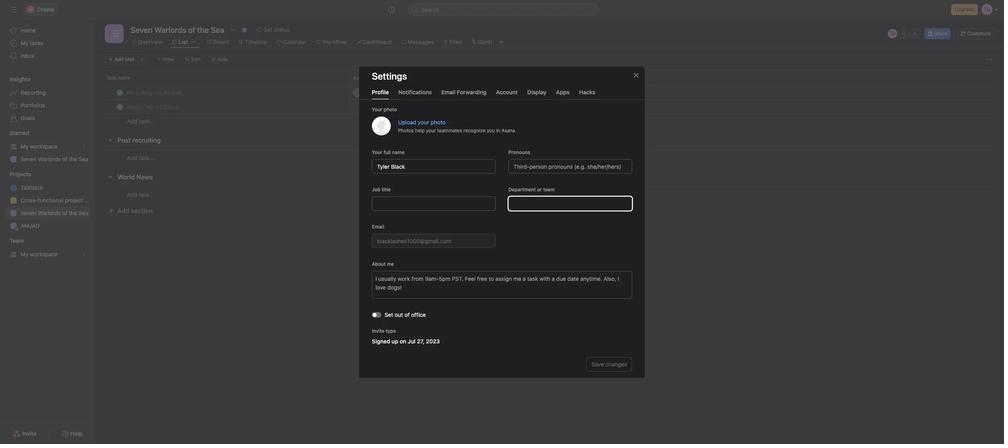 Task type: locate. For each thing, give the bounding box(es) containing it.
of down cross-functional project plan on the left of page
[[62, 210, 67, 217]]

photo
[[384, 107, 397, 113], [431, 119, 446, 125]]

0 vertical spatial add task…
[[127, 118, 154, 125]]

add task… up section
[[127, 191, 154, 198]]

calendar link
[[277, 38, 307, 46]]

2 vertical spatial task…
[[139, 191, 154, 198]]

1 vertical spatial seven warlords of the sea
[[21, 210, 88, 217]]

save
[[591, 361, 604, 368]]

upload new photo image
[[372, 116, 391, 136]]

home link
[[5, 24, 90, 37]]

or
[[537, 187, 542, 193]]

1 vertical spatial add task… row
[[95, 150, 1004, 165]]

seven warlords of the sea up talkback link
[[21, 156, 88, 163]]

overview link
[[132, 38, 163, 46]]

seven warlords of the sea link up talkback link
[[5, 153, 90, 166]]

the down project
[[69, 210, 77, 217]]

timeline link
[[239, 38, 267, 46]]

0 horizontal spatial photo
[[384, 107, 397, 113]]

plan
[[84, 197, 95, 204]]

1 vertical spatial add task…
[[127, 155, 154, 161]]

add task… row for post recruiting
[[95, 150, 1004, 165]]

profile button
[[372, 89, 389, 99]]

add task… button for news
[[127, 191, 154, 199]]

2 the from the top
[[69, 210, 77, 217]]

add task… down post recruiting
[[127, 155, 154, 161]]

0 vertical spatial my workspace link
[[5, 140, 90, 153]]

talkback link
[[5, 182, 90, 194]]

your right help
[[426, 127, 436, 133]]

email
[[441, 89, 455, 95], [372, 224, 384, 230]]

task… down recruiting
[[139, 155, 154, 161]]

seven warlords of the sea link down functional at the top left
[[5, 207, 90, 220]]

1 horizontal spatial name
[[392, 149, 405, 155]]

email inside button
[[441, 89, 455, 95]]

seven warlords of the sea
[[21, 156, 88, 163], [21, 210, 88, 217]]

1 completed checkbox from the top
[[115, 88, 125, 97]]

tb inside row
[[355, 89, 361, 95]]

add task… button
[[127, 117, 154, 126], [127, 154, 154, 163], [127, 191, 154, 199]]

your down profile button
[[372, 107, 382, 113]]

2 completed checkbox from the top
[[115, 102, 125, 112]]

0 vertical spatial warlords
[[38, 156, 61, 163]]

2 my from the top
[[21, 143, 28, 150]]

seven
[[21, 156, 36, 163], [21, 210, 36, 217]]

assignee
[[353, 75, 373, 81]]

my down team
[[21, 251, 28, 258]]

the up talkback link
[[69, 156, 77, 163]]

header untitled section tree grid
[[95, 85, 1004, 129]]

completed checkbox for recruiting top pirates text field on the left top of the page
[[115, 88, 125, 97]]

1 add task… button from the top
[[127, 117, 154, 126]]

my
[[21, 40, 28, 46], [21, 143, 28, 150], [21, 251, 28, 258]]

1 vertical spatial completed checkbox
[[115, 102, 125, 112]]

my inside global element
[[21, 40, 28, 46]]

task
[[125, 56, 134, 62]]

hacks button
[[579, 89, 595, 99]]

0 horizontal spatial name
[[118, 75, 130, 81]]

full
[[384, 149, 391, 155]]

2 my workspace link from the top
[[5, 248, 90, 261]]

sea for first the seven warlords of the sea link from the bottom
[[79, 210, 88, 217]]

add task… row down display button
[[95, 114, 1004, 129]]

help
[[415, 127, 425, 133]]

invite inside button
[[22, 431, 37, 438]]

27,
[[417, 338, 425, 345]]

set out of office switch
[[372, 312, 381, 318]]

sea inside starred element
[[79, 156, 88, 163]]

of up talkback link
[[62, 156, 67, 163]]

your up help
[[418, 119, 429, 125]]

close image
[[633, 72, 639, 78]]

invite inside invite type signed up on jul 27, 2023
[[372, 328, 384, 334]]

warlords up talkback link
[[38, 156, 61, 163]]

insights
[[10, 76, 30, 83]]

1 my from the top
[[21, 40, 28, 46]]

1 vertical spatial add task… button
[[127, 154, 154, 163]]

projects element
[[0, 167, 95, 234]]

insights element
[[0, 72, 95, 126]]

my workspace inside starred element
[[21, 143, 58, 150]]

0 vertical spatial task…
[[139, 118, 154, 125]]

2 vertical spatial my
[[21, 251, 28, 258]]

2 vertical spatial add task… row
[[95, 187, 1004, 202]]

completed checkbox for the assign hq locations text box
[[115, 102, 125, 112]]

1 horizontal spatial photo
[[431, 119, 446, 125]]

my inside teams element
[[21, 251, 28, 258]]

sea inside projects element
[[79, 210, 88, 217]]

add task… button down post recruiting
[[127, 154, 154, 163]]

row containing tb
[[95, 85, 1004, 100]]

asana
[[502, 127, 515, 133]]

1 vertical spatial workspace
[[30, 251, 58, 258]]

1 vertical spatial my workspace link
[[5, 248, 90, 261]]

my down starred
[[21, 143, 28, 150]]

2 task… from the top
[[139, 155, 154, 161]]

1 vertical spatial of
[[62, 210, 67, 217]]

3 add task… button from the top
[[127, 191, 154, 199]]

my left tasks
[[21, 40, 28, 46]]

me
[[387, 261, 394, 267]]

3 my from the top
[[21, 251, 28, 258]]

tb button
[[888, 29, 897, 38]]

your left full
[[372, 149, 382, 155]]

3 add task… from the top
[[127, 191, 154, 198]]

pronouns
[[508, 149, 530, 155]]

2 my workspace from the top
[[21, 251, 58, 258]]

1 the from the top
[[69, 156, 77, 163]]

1 vertical spatial photo
[[431, 119, 446, 125]]

1 vertical spatial invite
[[22, 431, 37, 438]]

tyler
[[364, 89, 375, 95]]

of right out at the bottom left
[[405, 312, 410, 318]]

photo up teammates
[[431, 119, 446, 125]]

gantt
[[478, 38, 492, 45]]

1 your from the top
[[372, 107, 382, 113]]

0 vertical spatial seven warlords of the sea
[[21, 156, 88, 163]]

email left forwarding
[[441, 89, 455, 95]]

None text field
[[508, 197, 632, 211], [372, 234, 496, 248], [508, 197, 632, 211], [372, 234, 496, 248]]

0 horizontal spatial email
[[372, 224, 384, 230]]

1 seven warlords of the sea from the top
[[21, 156, 88, 163]]

task name
[[106, 75, 130, 81]]

department or team
[[508, 187, 555, 193]]

post
[[117, 137, 131, 144]]

invite type signed up on jul 27, 2023
[[372, 328, 440, 345]]

teams element
[[0, 234, 95, 263]]

my workspace down starred
[[21, 143, 58, 150]]

timeline
[[245, 38, 267, 45]]

task…
[[139, 118, 154, 125], [139, 155, 154, 161], [139, 191, 154, 198]]

hacks
[[579, 89, 595, 95]]

row containing task name
[[95, 71, 1004, 85]]

add task… button inside header untitled section 'tree grid'
[[127, 117, 154, 126]]

task… down the assign hq locations text box
[[139, 118, 154, 125]]

add task… button for recruiting
[[127, 154, 154, 163]]

seven up projects
[[21, 156, 36, 163]]

seven down cross-
[[21, 210, 36, 217]]

1 vertical spatial my workspace
[[21, 251, 58, 258]]

1 vertical spatial tb
[[355, 89, 361, 95]]

1 sea from the top
[[79, 156, 88, 163]]

add left section
[[117, 208, 129, 215]]

1 workspace from the top
[[30, 143, 58, 150]]

seven for first the seven warlords of the sea link from the bottom
[[21, 210, 36, 217]]

sea
[[79, 156, 88, 163], [79, 210, 88, 217]]

1 vertical spatial warlords
[[38, 210, 61, 217]]

task… for recruiting
[[139, 155, 154, 161]]

3 add task… row from the top
[[95, 187, 1004, 202]]

office
[[411, 312, 426, 318]]

2 add task… row from the top
[[95, 150, 1004, 165]]

account
[[496, 89, 518, 95]]

in
[[496, 127, 500, 133]]

add task…
[[127, 118, 154, 125], [127, 155, 154, 161], [127, 191, 154, 198]]

0 vertical spatial your
[[372, 107, 382, 113]]

your for your photo
[[372, 149, 382, 155]]

my workspace down team
[[21, 251, 58, 258]]

collapse task list for this section image
[[107, 137, 114, 144]]

workspace down amjad link
[[30, 251, 58, 258]]

black
[[376, 89, 389, 95]]

0 vertical spatial add task… button
[[127, 117, 154, 126]]

seven inside projects element
[[21, 210, 36, 217]]

2 seven from the top
[[21, 210, 36, 217]]

add task… row up team
[[95, 150, 1004, 165]]

1 task… from the top
[[139, 118, 154, 125]]

my workspace link down goals link
[[5, 140, 90, 153]]

1 vertical spatial task…
[[139, 155, 154, 161]]

set
[[385, 312, 393, 318]]

your
[[372, 107, 382, 113], [372, 149, 382, 155]]

board
[[213, 38, 229, 45]]

of
[[62, 156, 67, 163], [62, 210, 67, 217], [405, 312, 410, 318]]

completed checkbox up completed icon
[[115, 88, 125, 97]]

1 vertical spatial your
[[372, 149, 382, 155]]

0 vertical spatial seven
[[21, 156, 36, 163]]

task
[[106, 75, 117, 81]]

1 horizontal spatial tb
[[889, 31, 896, 37]]

0 vertical spatial sea
[[79, 156, 88, 163]]

0 vertical spatial photo
[[384, 107, 397, 113]]

of inside starred element
[[62, 156, 67, 163]]

3 task… from the top
[[139, 191, 154, 198]]

email forwarding
[[441, 89, 487, 95]]

add up post recruiting
[[127, 118, 137, 125]]

1 vertical spatial my
[[21, 143, 28, 150]]

add task… down the assign hq locations text box
[[127, 118, 154, 125]]

0 vertical spatial my workspace
[[21, 143, 58, 150]]

post recruiting button
[[117, 133, 161, 148]]

row
[[95, 71, 1004, 85], [105, 85, 995, 86], [95, 85, 1004, 100], [95, 100, 1004, 114]]

0 vertical spatial workspace
[[30, 143, 58, 150]]

0 vertical spatial email
[[441, 89, 455, 95]]

cross-functional project plan link
[[5, 194, 95, 207]]

workflow
[[322, 38, 347, 45]]

2 seven warlords of the sea from the top
[[21, 210, 88, 217]]

1 vertical spatial your
[[426, 127, 436, 133]]

1 vertical spatial email
[[372, 224, 384, 230]]

2 vertical spatial add task…
[[127, 191, 154, 198]]

projects button
[[0, 171, 31, 179]]

email up about
[[372, 224, 384, 230]]

0 vertical spatial seven warlords of the sea link
[[5, 153, 90, 166]]

add left task
[[115, 56, 124, 62]]

2 warlords from the top
[[38, 210, 61, 217]]

my tasks
[[21, 40, 43, 46]]

photo down profile button
[[384, 107, 397, 113]]

gantt link
[[471, 38, 492, 46]]

0 vertical spatial tb
[[889, 31, 896, 37]]

1 horizontal spatial invite
[[372, 328, 384, 334]]

0 vertical spatial completed checkbox
[[115, 88, 125, 97]]

1 horizontal spatial email
[[441, 89, 455, 95]]

1 warlords from the top
[[38, 156, 61, 163]]

out
[[395, 312, 403, 318]]

0 vertical spatial of
[[62, 156, 67, 163]]

1 vertical spatial seven warlords of the sea link
[[5, 207, 90, 220]]

task… up section
[[139, 191, 154, 198]]

my workspace link down amjad link
[[5, 248, 90, 261]]

signed
[[372, 338, 390, 345]]

name right full
[[392, 149, 405, 155]]

forwarding
[[457, 89, 487, 95]]

seven warlords of the sea down cross-functional project plan on the left of page
[[21, 210, 88, 217]]

warlords inside starred element
[[38, 156, 61, 163]]

0 vertical spatial the
[[69, 156, 77, 163]]

2 add task… button from the top
[[127, 154, 154, 163]]

my inside starred element
[[21, 143, 28, 150]]

jul
[[408, 338, 415, 345]]

seven inside starred element
[[21, 156, 36, 163]]

add section button
[[105, 204, 156, 218]]

1 vertical spatial the
[[69, 210, 77, 217]]

2 your from the top
[[372, 149, 382, 155]]

completed checkbox down completed image
[[115, 102, 125, 112]]

upload
[[398, 119, 416, 125]]

1 vertical spatial seven
[[21, 210, 36, 217]]

apps button
[[556, 89, 570, 99]]

1 my workspace link from the top
[[5, 140, 90, 153]]

name right task
[[118, 75, 130, 81]]

add task… row
[[95, 114, 1004, 129], [95, 150, 1004, 165], [95, 187, 1004, 202]]

Third-person pronouns (e.g. she/her/hers) text field
[[508, 159, 632, 174]]

1 my workspace from the top
[[21, 143, 58, 150]]

1 vertical spatial sea
[[79, 210, 88, 217]]

2 vertical spatial add task… button
[[127, 191, 154, 199]]

2 sea from the top
[[79, 210, 88, 217]]

warlords inside projects element
[[38, 210, 61, 217]]

files
[[450, 38, 462, 45]]

about
[[372, 261, 386, 267]]

add task… for recruiting
[[127, 155, 154, 161]]

settings
[[372, 70, 407, 82]]

2 add task… from the top
[[127, 155, 154, 161]]

1 seven from the top
[[21, 156, 36, 163]]

warlords down "cross-functional project plan" link
[[38, 210, 61, 217]]

0 vertical spatial my
[[21, 40, 28, 46]]

notifications button
[[398, 89, 432, 99]]

your full name
[[372, 149, 405, 155]]

tasks
[[30, 40, 43, 46]]

of inside projects element
[[62, 210, 67, 217]]

add task… row down third-person pronouns (e.g. she/her/hers) text field
[[95, 187, 1004, 202]]

None text field
[[129, 23, 226, 37], [372, 159, 496, 174], [372, 197, 496, 211], [129, 23, 226, 37], [372, 159, 496, 174], [372, 197, 496, 211]]

0 horizontal spatial invite
[[22, 431, 37, 438]]

0 vertical spatial name
[[118, 75, 130, 81]]

board link
[[207, 38, 229, 46]]

2 workspace from the top
[[30, 251, 58, 258]]

Completed checkbox
[[115, 88, 125, 97], [115, 102, 125, 112]]

add task… button up section
[[127, 191, 154, 199]]

recruiting
[[132, 137, 161, 144]]

add task… button down the assign hq locations text box
[[127, 117, 154, 126]]

1 seven warlords of the sea link from the top
[[5, 153, 90, 166]]

add task… row for world news
[[95, 187, 1004, 202]]

workspace down goals link
[[30, 143, 58, 150]]

1 add task… from the top
[[127, 118, 154, 125]]

global element
[[0, 19, 95, 67]]

set out of office
[[385, 312, 426, 318]]

0 vertical spatial add task… row
[[95, 114, 1004, 129]]

completed checkbox inside assign hq locations cell
[[115, 102, 125, 112]]

the
[[69, 156, 77, 163], [69, 210, 77, 217]]

on
[[400, 338, 406, 345]]

1 vertical spatial name
[[392, 149, 405, 155]]

workflow link
[[316, 38, 347, 46]]

invite for invite
[[22, 431, 37, 438]]

completed checkbox inside recruiting top pirates cell
[[115, 88, 125, 97]]

0 horizontal spatial tb
[[355, 89, 361, 95]]

0 vertical spatial invite
[[372, 328, 384, 334]]



Task type: describe. For each thing, give the bounding box(es) containing it.
add down post recruiting
[[127, 155, 137, 161]]

my for my workspace link in the starred element
[[21, 143, 28, 150]]

type
[[386, 328, 396, 334]]

of for first the seven warlords of the sea link from the bottom
[[62, 210, 67, 217]]

my workspace link inside teams element
[[5, 248, 90, 261]]

add task button
[[105, 54, 138, 65]]

profile
[[372, 89, 389, 95]]

due
[[400, 75, 409, 81]]

email for email
[[372, 224, 384, 230]]

add task… for news
[[127, 191, 154, 198]]

team
[[543, 187, 555, 193]]

remove from starred image
[[241, 27, 248, 33]]

of for first the seven warlords of the sea link
[[62, 156, 67, 163]]

save changes button
[[586, 358, 632, 372]]

about me
[[372, 261, 394, 267]]

photo inside upload your photo photos help your teammates recognize you in asana
[[431, 119, 446, 125]]

invite button
[[8, 427, 42, 442]]

department
[[508, 187, 536, 193]]

world
[[117, 174, 135, 181]]

teammates
[[437, 127, 462, 133]]

changes
[[605, 361, 627, 368]]

list image
[[110, 29, 119, 38]]

list link
[[172, 38, 188, 46]]

your photo
[[372, 107, 397, 113]]

sea for first the seven warlords of the sea link
[[79, 156, 88, 163]]

messages link
[[401, 38, 434, 46]]

messages
[[408, 38, 434, 45]]

my workspace inside teams element
[[21, 251, 58, 258]]

starred button
[[0, 129, 29, 137]]

date
[[410, 75, 420, 81]]

assign hq locations cell
[[95, 100, 350, 114]]

add up add section button
[[127, 191, 137, 198]]

functional
[[38, 197, 63, 204]]

add inside header untitled section 'tree grid'
[[127, 118, 137, 125]]

tb inside button
[[889, 31, 896, 37]]

hide sidebar image
[[10, 6, 17, 13]]

section
[[131, 208, 153, 215]]

job title
[[372, 187, 391, 193]]

news
[[136, 174, 153, 181]]

seven for first the seven warlords of the sea link
[[21, 156, 36, 163]]

files link
[[443, 38, 462, 46]]

calendar
[[283, 38, 307, 45]]

recognize
[[463, 127, 485, 133]]

portfolios link
[[5, 99, 90, 112]]

add task… inside header untitled section 'tree grid'
[[127, 118, 154, 125]]

share button
[[924, 28, 951, 39]]

amjad link
[[5, 220, 90, 233]]

2 vertical spatial of
[[405, 312, 410, 318]]

due date
[[400, 75, 420, 81]]

task… for news
[[139, 191, 154, 198]]

goals link
[[5, 112, 90, 125]]

upload your photo button
[[398, 119, 446, 125]]

completed image
[[115, 102, 125, 112]]

home
[[21, 27, 36, 34]]

projects
[[10, 171, 31, 178]]

the inside starred element
[[69, 156, 77, 163]]

completed image
[[115, 88, 125, 97]]

1 add task… row from the top
[[95, 114, 1004, 129]]

invite for invite type signed up on jul 27, 2023
[[372, 328, 384, 334]]

task… inside header untitled section 'tree grid'
[[139, 118, 154, 125]]

insights button
[[0, 75, 30, 83]]

Recruiting top Pirates text field
[[125, 89, 184, 97]]

seven warlords of the sea inside projects element
[[21, 210, 88, 217]]

0 vertical spatial your
[[418, 119, 429, 125]]

dashboard
[[363, 38, 392, 45]]

upgrade button
[[951, 4, 978, 15]]

up
[[392, 338, 398, 345]]

world news button
[[117, 170, 153, 185]]

talkback
[[21, 185, 43, 191]]

starred
[[10, 130, 29, 137]]

dashboard link
[[357, 38, 392, 46]]

seven warlords of the sea inside starred element
[[21, 156, 88, 163]]

starred element
[[0, 126, 95, 167]]

inbox link
[[5, 50, 90, 62]]

portfolios
[[21, 102, 45, 109]]

my workspace link inside starred element
[[5, 140, 90, 153]]

share
[[934, 31, 947, 37]]

display
[[527, 89, 547, 95]]

job
[[372, 187, 380, 193]]

I usually work from 9am-5pm PST. Feel free to assign me a task with a due date anytime. Also, I love dogs! text field
[[372, 271, 632, 299]]

my for my workspace link inside the teams element
[[21, 251, 28, 258]]

warlords for first the seven warlords of the sea link from the bottom
[[38, 210, 61, 217]]

your for settings
[[372, 107, 382, 113]]

project
[[65, 197, 83, 204]]

inbox
[[21, 52, 35, 59]]

my for my tasks link
[[21, 40, 28, 46]]

list
[[179, 38, 188, 45]]

2023
[[426, 338, 440, 345]]

title
[[382, 187, 391, 193]]

Assign HQ locations text field
[[125, 103, 181, 111]]

goals
[[21, 115, 35, 121]]

email for email forwarding
[[441, 89, 455, 95]]

cross-
[[21, 197, 38, 204]]

the inside projects element
[[69, 210, 77, 217]]

cross-functional project plan
[[21, 197, 95, 204]]

apps
[[556, 89, 570, 95]]

email forwarding button
[[441, 89, 487, 99]]

post recruiting
[[117, 137, 161, 144]]

you
[[487, 127, 495, 133]]

amjad
[[21, 223, 40, 229]]

collapse task list for this section image
[[107, 174, 114, 181]]

account button
[[496, 89, 518, 99]]

add section
[[117, 208, 153, 215]]

team
[[10, 238, 24, 244]]

tyler black
[[364, 89, 389, 95]]

workspace inside starred element
[[30, 143, 58, 150]]

2 seven warlords of the sea link from the top
[[5, 207, 90, 220]]

photos
[[398, 127, 414, 133]]

warlords for first the seven warlords of the sea link
[[38, 156, 61, 163]]

workspace inside teams element
[[30, 251, 58, 258]]

recruiting top pirates cell
[[95, 85, 350, 100]]



Task type: vqa. For each thing, say whether or not it's contained in the screenshot.
tasks
yes



